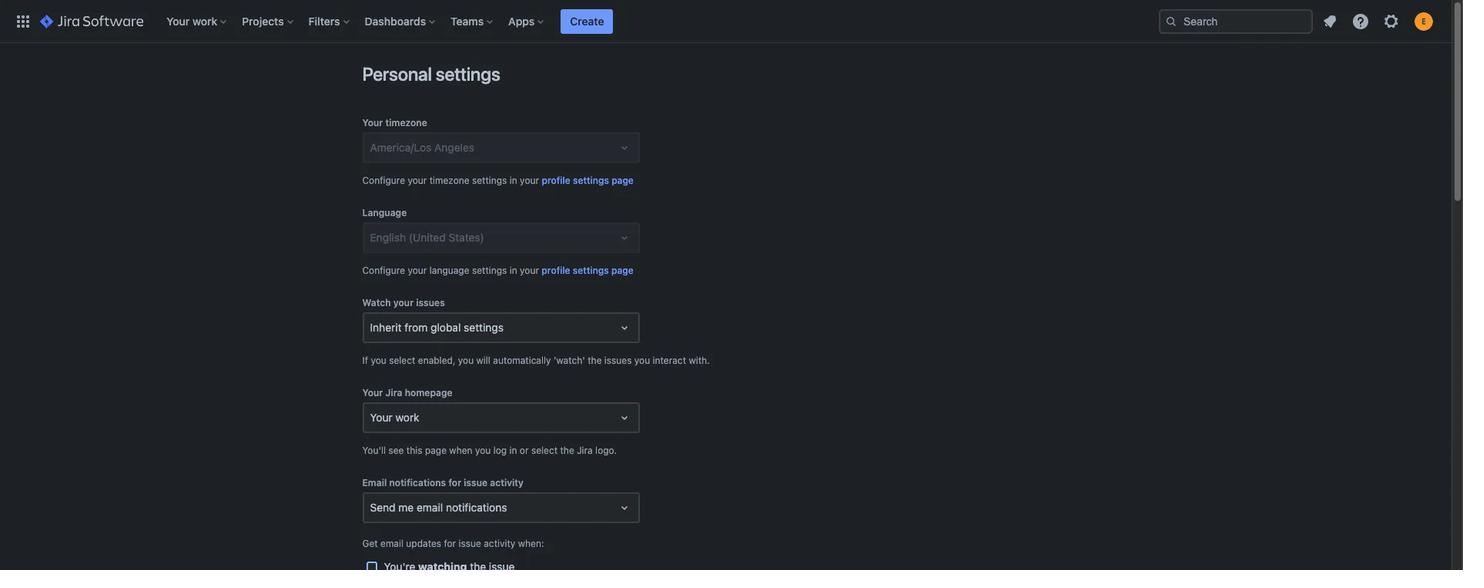 Task type: describe. For each thing, give the bounding box(es) containing it.
your work inside dropdown button
[[167, 14, 217, 27]]

interact
[[653, 355, 686, 367]]

get email updates for issue activity when:
[[362, 538, 544, 550]]

watch
[[362, 297, 391, 309]]

projects button
[[237, 9, 299, 34]]

0 horizontal spatial issues
[[416, 297, 445, 309]]

1 vertical spatial for
[[444, 538, 456, 550]]

updates
[[406, 538, 441, 550]]

logo.
[[596, 445, 617, 457]]

search image
[[1166, 15, 1178, 27]]

0 horizontal spatial timezone
[[386, 117, 427, 129]]

settings image
[[1383, 12, 1401, 30]]

1 horizontal spatial timezone
[[430, 175, 470, 186]]

you'll see this page when you log in or select the jira logo.
[[362, 445, 617, 457]]

watch your issues
[[362, 297, 445, 309]]

2 open image from the top
[[615, 409, 634, 428]]

0 vertical spatial the
[[588, 355, 602, 367]]

you right if
[[371, 355, 387, 367]]

enabled,
[[418, 355, 456, 367]]

configure for configure your timezone settings in your
[[362, 175, 405, 186]]

1 vertical spatial notifications
[[446, 502, 507, 515]]

you left log
[[475, 445, 491, 457]]

teams button
[[446, 9, 499, 34]]

1 vertical spatial issues
[[605, 355, 632, 367]]

Search field
[[1159, 9, 1313, 34]]

configure your timezone settings in your profile settings page
[[362, 175, 634, 186]]

you left interact
[[635, 355, 650, 367]]

1 vertical spatial select
[[531, 445, 558, 457]]

your for language
[[408, 265, 427, 277]]

primary element
[[9, 0, 1159, 43]]

your timezone
[[362, 117, 427, 129]]

open image for settings
[[615, 319, 634, 337]]

dashboards button
[[360, 9, 442, 34]]

projects
[[242, 14, 284, 27]]

open image for your timezone
[[615, 139, 634, 157]]

1 horizontal spatial jira
[[577, 445, 593, 457]]

your profile and settings image
[[1415, 12, 1434, 30]]

your work button
[[162, 9, 233, 34]]

filters button
[[304, 9, 356, 34]]

automatically
[[493, 355, 551, 367]]

profile settings page link for configure your language settings in your profile settings page
[[542, 263, 634, 279]]

1 horizontal spatial your work
[[370, 411, 420, 424]]

language
[[362, 207, 407, 219]]

help image
[[1352, 12, 1370, 30]]

inherit from global settings
[[370, 321, 504, 334]]

see
[[389, 445, 404, 457]]

1 vertical spatial the
[[560, 445, 575, 457]]

if
[[362, 355, 368, 367]]

this
[[407, 445, 423, 457]]

work inside dropdown button
[[193, 14, 217, 27]]

create
[[570, 14, 604, 27]]

profile for configure your language settings in your
[[542, 265, 571, 277]]

2 vertical spatial page
[[425, 445, 447, 457]]

personal settings
[[362, 63, 500, 85]]

profile settings page link for configure your timezone settings in your profile settings page
[[542, 173, 634, 189]]

when
[[449, 445, 473, 457]]



Task type: vqa. For each thing, say whether or not it's contained in the screenshot.
PROFILE corresponding to Configure your language settings in your
yes



Task type: locate. For each thing, give the bounding box(es) containing it.
0 vertical spatial notifications
[[389, 478, 446, 489]]

jira left logo.
[[577, 445, 593, 457]]

issues right 'watch'
[[605, 355, 632, 367]]

log
[[494, 445, 507, 457]]

issue right updates
[[459, 538, 481, 550]]

when:
[[518, 538, 544, 550]]

2 in from the top
[[510, 265, 517, 277]]

your work down your jira homepage
[[370, 411, 420, 424]]

or
[[520, 445, 529, 457]]

3 open image from the top
[[615, 499, 634, 518]]

notifications
[[389, 478, 446, 489], [446, 502, 507, 515]]

your for issues
[[394, 297, 414, 309]]

will
[[477, 355, 491, 367]]

0 vertical spatial in
[[510, 175, 517, 186]]

0 vertical spatial work
[[193, 14, 217, 27]]

1 vertical spatial in
[[510, 265, 517, 277]]

1 profile settings page link from the top
[[542, 173, 634, 189]]

1 vertical spatial configure
[[362, 265, 405, 277]]

1 open image from the top
[[615, 319, 634, 337]]

1 open image from the top
[[615, 139, 634, 157]]

get
[[362, 538, 378, 550]]

1 vertical spatial open image
[[615, 409, 634, 428]]

your jira homepage
[[362, 387, 453, 399]]

0 horizontal spatial work
[[193, 14, 217, 27]]

1 in from the top
[[510, 175, 517, 186]]

your inside dropdown button
[[167, 14, 190, 27]]

issue down you'll see this page when you log in or select the jira logo. at left bottom
[[464, 478, 488, 489]]

personal
[[362, 63, 432, 85]]

configure up language on the left
[[362, 175, 405, 186]]

profile settings page link
[[542, 173, 634, 189], [542, 263, 634, 279]]

inherit
[[370, 321, 402, 334]]

dashboards
[[365, 14, 426, 27]]

1 vertical spatial open image
[[615, 229, 634, 247]]

1 horizontal spatial issues
[[605, 355, 632, 367]]

you
[[371, 355, 387, 367], [458, 355, 474, 367], [635, 355, 650, 367], [475, 445, 491, 457]]

0 horizontal spatial email
[[381, 538, 404, 550]]

0 horizontal spatial select
[[389, 355, 416, 367]]

open image for language
[[615, 229, 634, 247]]

0 horizontal spatial jira
[[386, 387, 403, 399]]

work left projects
[[193, 14, 217, 27]]

issues
[[416, 297, 445, 309], [605, 355, 632, 367]]

issue
[[464, 478, 488, 489], [459, 538, 481, 550]]

in for configure your language settings in your
[[510, 265, 517, 277]]

1 configure from the top
[[362, 175, 405, 186]]

activity
[[490, 478, 524, 489], [484, 538, 516, 550]]

me
[[399, 502, 414, 515]]

banner
[[0, 0, 1452, 43]]

0 vertical spatial jira
[[386, 387, 403, 399]]

activity down log
[[490, 478, 524, 489]]

1 vertical spatial jira
[[577, 445, 593, 457]]

None text field
[[370, 320, 373, 336]]

select right or
[[531, 445, 558, 457]]

email right me
[[417, 502, 443, 515]]

1 profile from the top
[[542, 175, 571, 186]]

page for configure your language settings in your profile settings page
[[612, 265, 634, 277]]

profile for configure your timezone settings in your
[[542, 175, 571, 186]]

your for timezone
[[408, 175, 427, 186]]

jira left homepage
[[386, 387, 403, 399]]

send me email notifications
[[370, 502, 507, 515]]

1 vertical spatial profile settings page link
[[542, 263, 634, 279]]

apps button
[[504, 9, 550, 34]]

activity left when:
[[484, 538, 516, 550]]

select
[[389, 355, 416, 367], [531, 445, 558, 457]]

notifications down email notifications for issue activity
[[446, 502, 507, 515]]

open image
[[615, 139, 634, 157], [615, 229, 634, 247]]

notifications image
[[1321, 12, 1340, 30]]

0 vertical spatial timezone
[[386, 117, 427, 129]]

0 vertical spatial configure
[[362, 175, 405, 186]]

work
[[193, 14, 217, 27], [396, 411, 420, 424]]

jira
[[386, 387, 403, 399], [577, 445, 593, 457]]

0 vertical spatial page
[[612, 175, 634, 186]]

0 vertical spatial open image
[[615, 319, 634, 337]]

page
[[612, 175, 634, 186], [612, 265, 634, 277], [425, 445, 447, 457]]

for
[[449, 478, 462, 489], [444, 538, 456, 550]]

the right 'watch'
[[588, 355, 602, 367]]

homepage
[[405, 387, 453, 399]]

profile
[[542, 175, 571, 186], [542, 265, 571, 277]]

2 profile settings page link from the top
[[542, 263, 634, 279]]

teams
[[451, 14, 484, 27]]

your
[[167, 14, 190, 27], [362, 117, 383, 129], [362, 387, 383, 399], [370, 411, 393, 424]]

2 configure from the top
[[362, 265, 405, 277]]

0 vertical spatial profile
[[542, 175, 571, 186]]

2 vertical spatial open image
[[615, 499, 634, 518]]

email notifications for issue activity
[[362, 478, 524, 489]]

0 vertical spatial issues
[[416, 297, 445, 309]]

0 horizontal spatial your work
[[167, 14, 217, 27]]

1 horizontal spatial the
[[588, 355, 602, 367]]

0 vertical spatial email
[[417, 502, 443, 515]]

0 vertical spatial open image
[[615, 139, 634, 157]]

in
[[510, 175, 517, 186], [510, 265, 517, 277], [510, 445, 517, 457]]

2 vertical spatial in
[[510, 445, 517, 457]]

0 vertical spatial issue
[[464, 478, 488, 489]]

1 vertical spatial timezone
[[430, 175, 470, 186]]

1 vertical spatial work
[[396, 411, 420, 424]]

for up send me email notifications
[[449, 478, 462, 489]]

appswitcher icon image
[[14, 12, 32, 30]]

configure for configure your language settings in your
[[362, 265, 405, 277]]

send
[[370, 502, 396, 515]]

language
[[430, 265, 470, 277]]

configure
[[362, 175, 405, 186], [362, 265, 405, 277]]

1 vertical spatial profile
[[542, 265, 571, 277]]

2 open image from the top
[[615, 229, 634, 247]]

notifications up me
[[389, 478, 446, 489]]

the
[[588, 355, 602, 367], [560, 445, 575, 457]]

for right updates
[[444, 538, 456, 550]]

settings
[[436, 63, 500, 85], [472, 175, 507, 186], [573, 175, 609, 186], [472, 265, 507, 277], [573, 265, 609, 277], [464, 321, 504, 334]]

apps
[[509, 14, 535, 27]]

work down your jira homepage
[[396, 411, 420, 424]]

if you select enabled, you will automatically 'watch' the issues you interact with.
[[362, 355, 710, 367]]

you left will
[[458, 355, 474, 367]]

email right get
[[381, 538, 404, 550]]

'watch'
[[554, 355, 585, 367]]

0 horizontal spatial the
[[560, 445, 575, 457]]

2 profile from the top
[[542, 265, 571, 277]]

issues up inherit from global settings
[[416, 297, 445, 309]]

in for configure your timezone settings in your
[[510, 175, 517, 186]]

email
[[362, 478, 387, 489]]

email
[[417, 502, 443, 515], [381, 538, 404, 550]]

page for configure your timezone settings in your profile settings page
[[612, 175, 634, 186]]

1 vertical spatial your work
[[370, 411, 420, 424]]

1 vertical spatial page
[[612, 265, 634, 277]]

timezone
[[386, 117, 427, 129], [430, 175, 470, 186]]

None text field
[[370, 411, 373, 426], [370, 501, 373, 516], [370, 411, 373, 426], [370, 501, 373, 516]]

open image
[[615, 319, 634, 337], [615, 409, 634, 428], [615, 499, 634, 518]]

your
[[408, 175, 427, 186], [520, 175, 539, 186], [408, 265, 427, 277], [520, 265, 539, 277], [394, 297, 414, 309]]

1 vertical spatial issue
[[459, 538, 481, 550]]

0 vertical spatial for
[[449, 478, 462, 489]]

the left logo.
[[560, 445, 575, 457]]

0 vertical spatial activity
[[490, 478, 524, 489]]

1 horizontal spatial select
[[531, 445, 558, 457]]

0 vertical spatial profile settings page link
[[542, 173, 634, 189]]

3 in from the top
[[510, 445, 517, 457]]

your work
[[167, 14, 217, 27], [370, 411, 420, 424]]

1 horizontal spatial email
[[417, 502, 443, 515]]

filters
[[309, 14, 340, 27]]

jira software image
[[40, 12, 143, 30], [40, 12, 143, 30]]

with.
[[689, 355, 710, 367]]

configure up watch
[[362, 265, 405, 277]]

0 vertical spatial select
[[389, 355, 416, 367]]

1 vertical spatial activity
[[484, 538, 516, 550]]

you'll
[[362, 445, 386, 457]]

banner containing your work
[[0, 0, 1452, 43]]

your work left projects
[[167, 14, 217, 27]]

0 vertical spatial your work
[[167, 14, 217, 27]]

configure your language settings in your profile settings page
[[362, 265, 634, 277]]

global
[[431, 321, 461, 334]]

1 horizontal spatial work
[[396, 411, 420, 424]]

open image for notifications
[[615, 499, 634, 518]]

1 vertical spatial email
[[381, 538, 404, 550]]

create button
[[561, 9, 614, 34]]

from
[[405, 321, 428, 334]]

select up your jira homepage
[[389, 355, 416, 367]]



